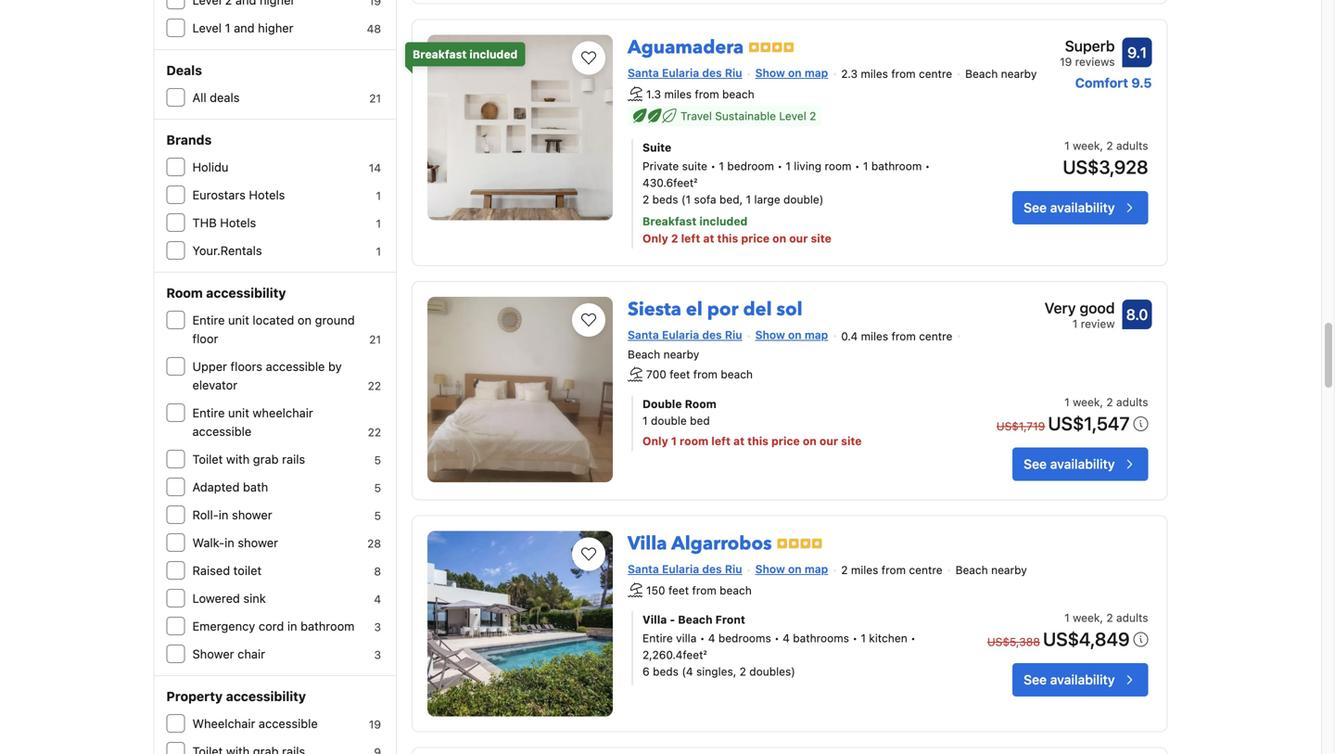 Task type: vqa. For each thing, say whether or not it's contained in the screenshot.
topmost centre
yes



Task type: describe. For each thing, give the bounding box(es) containing it.
from for 700
[[694, 368, 718, 381]]

santa eularia des riu for aguamadera
[[628, 66, 743, 79]]

kitchen
[[870, 632, 908, 645]]

2 5 from the top
[[374, 481, 381, 494]]

walk-in shower
[[193, 536, 278, 550]]

(1
[[682, 193, 691, 206]]

wheelchair accessible
[[193, 717, 318, 731]]

property group
[[412, 0, 1168, 4]]

bedrooms
[[719, 632, 772, 645]]

higher
[[258, 21, 294, 35]]

eurostars
[[193, 188, 246, 202]]

villa algarrobos image
[[428, 531, 613, 717]]

1 vertical spatial 19
[[369, 718, 381, 731]]

, inside 1 week , 2 adults us$3,928
[[1101, 139, 1104, 152]]

walk-
[[193, 536, 225, 550]]

good
[[1080, 299, 1116, 317]]

beach for villa algarrobos
[[720, 584, 752, 597]]

1 horizontal spatial 4
[[709, 632, 716, 645]]

villa for villa - beach front entire villa • 4 bedrooms • 4 bathrooms • 1 kitchen • 2,260.4feet² 6 beds (4 singles, 2 doubles)
[[643, 613, 667, 626]]

double
[[651, 414, 687, 427]]

beach right 2.3 miles from centre
[[966, 67, 998, 80]]

bathroom inside suite private suite • 1 bedroom • 1 living room • 1 bathroom • 430.6feet² 2 beds (1 sofa bed, 1 large double) breakfast included only 2 left at this price on our site
[[872, 160, 922, 173]]

shower chair
[[193, 647, 265, 661]]

deals
[[210, 90, 240, 104]]

chair
[[238, 647, 265, 661]]

2 horizontal spatial 4
[[783, 632, 790, 645]]

lowered
[[193, 591, 240, 605]]

entire unit wheelchair accessible
[[193, 406, 313, 438]]

2 vertical spatial accessible
[[259, 717, 318, 731]]

48
[[367, 22, 381, 35]]

21 for deals
[[369, 92, 381, 105]]

5 for shower
[[374, 509, 381, 522]]

riu for villa algarrobos
[[725, 563, 743, 576]]

reviews
[[1076, 55, 1116, 68]]

at inside suite private suite • 1 bedroom • 1 living room • 1 bathroom • 430.6feet² 2 beds (1 sofa bed, 1 large double) breakfast included only 2 left at this price on our site
[[704, 232, 715, 245]]

cord
[[259, 619, 284, 633]]

algarrobos
[[672, 531, 772, 556]]

week inside 1 week , 2 adults us$3,928
[[1073, 139, 1101, 152]]

0 horizontal spatial 4
[[374, 593, 381, 606]]

beach inside 0.4 miles from centre beach nearby
[[628, 348, 661, 361]]

price inside double room 1 double bed only 1 room left at this price on our site
[[772, 434, 800, 447]]

14
[[369, 161, 381, 174]]

150
[[647, 584, 666, 597]]

travel sustainable level 2
[[681, 110, 817, 123]]

property accessibility
[[167, 689, 306, 704]]

siesta
[[628, 297, 682, 323]]

on inside suite private suite • 1 bedroom • 1 living room • 1 bathroom • 430.6feet² 2 beds (1 sofa bed, 1 large double) breakfast included only 2 left at this price on our site
[[773, 232, 787, 245]]

from for 1.3
[[695, 87, 720, 100]]

bathrooms
[[793, 632, 850, 645]]

700
[[647, 368, 667, 381]]

comfort 9.5
[[1076, 75, 1153, 90]]

28
[[368, 537, 381, 550]]

430.6feet²
[[643, 176, 698, 189]]

roll-
[[193, 508, 219, 522]]

emergency cord in bathroom
[[193, 619, 355, 633]]

bedroom
[[728, 160, 775, 173]]

1 week , 2 adults us$3,928
[[1063, 139, 1149, 178]]

6
[[643, 665, 650, 678]]

adults for villa algarrobos
[[1117, 612, 1149, 625]]

bed,
[[720, 193, 743, 206]]

show for villa algarrobos
[[756, 563, 786, 576]]

aguamadera
[[628, 35, 744, 60]]

villa for villa algarrobos
[[628, 531, 667, 556]]

double room link
[[643, 396, 957, 412]]

nearby inside 0.4 miles from centre beach nearby
[[664, 348, 700, 361]]

included inside suite private suite • 1 bedroom • 1 living room • 1 bathroom • 430.6feet² 2 beds (1 sofa bed, 1 large double) breakfast included only 2 left at this price on our site
[[700, 215, 748, 228]]

2 santa eularia des riu from the top
[[628, 329, 743, 342]]

nearby for aguamadera
[[1002, 67, 1038, 80]]

raised
[[193, 564, 230, 578]]

elevator
[[193, 378, 238, 392]]

accessibility for room accessibility
[[206, 285, 286, 301]]

2 santa from the top
[[628, 329, 659, 342]]

0 vertical spatial included
[[470, 48, 518, 61]]

sink
[[243, 591, 266, 605]]

show on map for villa algarrobos
[[756, 563, 829, 576]]

unit for located
[[228, 313, 249, 327]]

1 vertical spatial beach
[[721, 368, 753, 381]]

santa for villa algarrobos
[[628, 563, 659, 576]]

living
[[794, 160, 822, 173]]

(4
[[682, 665, 694, 678]]

beach nearby for aguamadera
[[966, 67, 1038, 80]]

adapted bath
[[193, 480, 268, 494]]

villa algarrobos link
[[628, 524, 772, 556]]

2 show on map from the top
[[756, 329, 829, 342]]

us$1,547
[[1049, 412, 1130, 434]]

from for 150
[[693, 584, 717, 597]]

room accessibility
[[167, 285, 286, 301]]

8
[[374, 565, 381, 578]]

2 miles from centre
[[842, 564, 943, 577]]

lowered sink
[[193, 591, 266, 605]]

-
[[670, 613, 676, 626]]

large
[[755, 193, 781, 206]]

2,260.4feet²
[[643, 649, 707, 662]]

from for 2
[[882, 564, 906, 577]]

1 availability from the top
[[1051, 200, 1116, 215]]

bed
[[690, 414, 710, 427]]

breakfast inside suite private suite • 1 bedroom • 1 living room • 1 bathroom • 430.6feet² 2 beds (1 sofa bed, 1 large double) breakfast included only 2 left at this price on our site
[[643, 215, 697, 228]]

0.4
[[842, 330, 858, 343]]

0 vertical spatial breakfast
[[413, 48, 467, 61]]

floors
[[231, 359, 263, 373]]

por
[[708, 297, 739, 323]]

us$3,928
[[1063, 156, 1149, 178]]

left inside double room 1 double bed only 1 room left at this price on our site
[[712, 434, 731, 447]]

suite
[[643, 141, 672, 154]]

2 vertical spatial in
[[287, 619, 297, 633]]

with
[[226, 452, 250, 466]]

9.1
[[1128, 43, 1148, 61]]

villa
[[676, 632, 697, 645]]

0 vertical spatial room
[[167, 285, 203, 301]]

centre for aguamadera
[[919, 67, 953, 80]]

3 for shower chair
[[374, 648, 381, 661]]

eularia for villa algarrobos
[[662, 563, 700, 576]]

nearby for villa algarrobos
[[992, 564, 1028, 577]]

aguamadera link
[[628, 27, 744, 60]]

superb element
[[1060, 35, 1116, 57]]

rails
[[282, 452, 305, 466]]

wheelchair
[[253, 406, 313, 420]]

see for siesta el por del sol
[[1024, 456, 1047, 472]]

el
[[686, 297, 703, 323]]

holidu
[[193, 160, 229, 174]]

entire inside villa - beach front entire villa • 4 bedrooms • 4 bathrooms • 1 kitchen • 2,260.4feet² 6 beds (4 singles, 2 doubles)
[[643, 632, 673, 645]]

sol
[[777, 297, 803, 323]]

1 vertical spatial level
[[780, 110, 807, 123]]

9.5
[[1132, 75, 1153, 90]]

del
[[744, 297, 772, 323]]

floor
[[193, 332, 218, 346]]

show for aguamadera
[[756, 66, 786, 79]]

thb hotels
[[193, 216, 256, 230]]

accessible inside entire unit wheelchair accessible
[[193, 424, 252, 438]]

miles for 1.3
[[665, 87, 692, 100]]

scored 8.0 element
[[1123, 300, 1153, 330]]

beach inside villa - beach front entire villa • 4 bedrooms • 4 bathrooms • 1 kitchen • 2,260.4feet² 6 beds (4 singles, 2 doubles)
[[678, 613, 713, 626]]

1 inside 1 week , 2 adults us$3,928
[[1065, 139, 1070, 152]]

availability for villa algarrobos
[[1051, 672, 1116, 688]]

suite
[[682, 160, 708, 173]]

toilet
[[234, 564, 262, 578]]

beach right 2 miles from centre
[[956, 564, 989, 577]]

adults for siesta el por del sol
[[1117, 396, 1149, 409]]

entire for entire unit wheelchair accessible
[[193, 406, 225, 420]]

shower
[[193, 647, 234, 661]]

raised toilet
[[193, 564, 262, 578]]

villa algarrobos
[[628, 531, 772, 556]]

us$4,849
[[1044, 628, 1130, 650]]

comfort
[[1076, 75, 1129, 90]]

2 des from the top
[[703, 329, 722, 342]]



Task type: locate. For each thing, give the bounding box(es) containing it.
at down sofa
[[704, 232, 715, 245]]

very good element
[[1045, 297, 1116, 319]]

santa up 1.3
[[628, 66, 659, 79]]

on inside entire unit located on ground floor
[[298, 313, 312, 327]]

2 1 week , 2 adults from the top
[[1065, 612, 1149, 625]]

0 vertical spatial show on map
[[756, 66, 829, 79]]

1 santa eularia des riu from the top
[[628, 66, 743, 79]]

only inside suite private suite • 1 bedroom • 1 living room • 1 bathroom • 430.6feet² 2 beds (1 sofa bed, 1 large double) breakfast included only 2 left at this price on our site
[[643, 232, 669, 245]]

all
[[193, 90, 207, 104]]

1 vertical spatial our
[[820, 434, 839, 447]]

suite link
[[643, 139, 957, 156]]

1 vertical spatial 3
[[374, 648, 381, 661]]

our inside double room 1 double bed only 1 room left at this price on our site
[[820, 434, 839, 447]]

room inside suite private suite • 1 bedroom • 1 living room • 1 bathroom • 430.6feet² 2 beds (1 sofa bed, 1 large double) breakfast included only 2 left at this price on our site
[[825, 160, 852, 173]]

accessible down property accessibility
[[259, 717, 318, 731]]

1 week , 2 adults for villa algarrobos
[[1065, 612, 1149, 625]]

miles for 2.3
[[861, 67, 889, 80]]

site down double room 'link'
[[842, 434, 862, 447]]

0 vertical spatial at
[[704, 232, 715, 245]]

3 eularia from the top
[[662, 563, 700, 576]]

0 vertical spatial 3
[[374, 621, 381, 634]]

unit inside entire unit wheelchair accessible
[[228, 406, 249, 420]]

0 vertical spatial shower
[[232, 508, 272, 522]]

santa up 150
[[628, 563, 659, 576]]

, for siesta el por del sol
[[1101, 396, 1104, 409]]

beds down 430.6feet² at the top
[[653, 193, 679, 206]]

located
[[253, 313, 294, 327]]

on down sol
[[789, 329, 802, 342]]

see
[[1024, 200, 1047, 215], [1024, 456, 1047, 472], [1024, 672, 1047, 688]]

1 vertical spatial beach nearby
[[956, 564, 1028, 577]]

santa for aguamadera
[[628, 66, 659, 79]]

1 vertical spatial see availability link
[[1013, 447, 1149, 481]]

see availability down us$4,849
[[1024, 672, 1116, 688]]

adults up us$1,547
[[1117, 396, 1149, 409]]

0 vertical spatial 21
[[369, 92, 381, 105]]

us$5,388
[[988, 636, 1041, 649]]

0 vertical spatial see availability
[[1024, 200, 1116, 215]]

2 vertical spatial map
[[805, 563, 829, 576]]

1 horizontal spatial price
[[772, 434, 800, 447]]

1 vertical spatial eularia
[[662, 329, 700, 342]]

des for aguamadera
[[703, 66, 722, 79]]

adults up the us$3,928
[[1117, 139, 1149, 152]]

roll-in shower
[[193, 508, 272, 522]]

1 week , 2 adults for siesta el por del sol
[[1065, 396, 1149, 409]]

villa inside villa - beach front entire villa • 4 bedrooms • 4 bathrooms • 1 kitchen • 2,260.4feet² 6 beds (4 singles, 2 doubles)
[[643, 613, 667, 626]]

unit down elevator at the left
[[228, 406, 249, 420]]

scored 9.1 element
[[1123, 37, 1153, 67]]

3 santa from the top
[[628, 563, 659, 576]]

unit
[[228, 313, 249, 327], [228, 406, 249, 420]]

3 , from the top
[[1101, 612, 1104, 625]]

0 horizontal spatial room
[[680, 434, 709, 447]]

map left 2.3
[[805, 66, 829, 79]]

villa left -
[[643, 613, 667, 626]]

travel
[[681, 110, 712, 123]]

1 horizontal spatial bathroom
[[872, 160, 922, 173]]

at inside double room 1 double bed only 1 room left at this price on our site
[[734, 434, 745, 447]]

santa eularia des riu for villa algarrobos
[[628, 563, 743, 576]]

21
[[369, 92, 381, 105], [369, 333, 381, 346]]

0 vertical spatial bathroom
[[872, 160, 922, 173]]

1 see from the top
[[1024, 200, 1047, 215]]

3 map from the top
[[805, 563, 829, 576]]

1 horizontal spatial left
[[712, 434, 731, 447]]

suite private suite • 1 bedroom • 1 living room • 1 bathroom • 430.6feet² 2 beds (1 sofa bed, 1 large double) breakfast included only 2 left at this price on our site
[[643, 141, 931, 245]]

site inside double room 1 double bed only 1 room left at this price on our site
[[842, 434, 862, 447]]

1 vertical spatial included
[[700, 215, 748, 228]]

show down algarrobos
[[756, 563, 786, 576]]

show on map up the villa - beach front link at the bottom of the page
[[756, 563, 829, 576]]

0 vertical spatial accessible
[[266, 359, 325, 373]]

left
[[682, 232, 701, 245], [712, 434, 731, 447]]

1 22 from the top
[[368, 379, 381, 392]]

0 vertical spatial site
[[811, 232, 832, 245]]

19 inside superb 19 reviews
[[1060, 55, 1073, 68]]

miles right 2.3
[[861, 67, 889, 80]]

see availability link
[[1013, 191, 1149, 225], [1013, 447, 1149, 481], [1013, 663, 1149, 697]]

superb
[[1066, 37, 1116, 55]]

1 vertical spatial see
[[1024, 456, 1047, 472]]

1 vertical spatial 22
[[368, 426, 381, 439]]

miles inside 0.4 miles from centre beach nearby
[[861, 330, 889, 343]]

see availability link for siesta el por del sol
[[1013, 447, 1149, 481]]

2 , from the top
[[1101, 396, 1104, 409]]

from right the 0.4
[[892, 330, 916, 343]]

accessibility up "located" at the left of the page
[[206, 285, 286, 301]]

price down large
[[742, 232, 770, 245]]

1 horizontal spatial room
[[685, 397, 717, 410]]

des for villa algarrobos
[[703, 563, 722, 576]]

2 vertical spatial des
[[703, 563, 722, 576]]

2 see availability link from the top
[[1013, 447, 1149, 481]]

2 adults from the top
[[1117, 396, 1149, 409]]

3 riu from the top
[[725, 563, 743, 576]]

0 vertical spatial ,
[[1101, 139, 1104, 152]]

see availability link down the us$3,928
[[1013, 191, 1149, 225]]

price down double room 'link'
[[772, 434, 800, 447]]

3 week from the top
[[1073, 612, 1101, 625]]

unit for wheelchair
[[228, 406, 249, 420]]

santa eularia des riu
[[628, 66, 743, 79], [628, 329, 743, 342], [628, 563, 743, 576]]

santa eularia des riu down el
[[628, 329, 743, 342]]

1 vertical spatial room
[[685, 397, 717, 410]]

0 vertical spatial see
[[1024, 200, 1047, 215]]

entire inside entire unit wheelchair accessible
[[193, 406, 225, 420]]

this down 'bed,' at the right top of the page
[[718, 232, 739, 245]]

2 only from the top
[[643, 434, 669, 447]]

,
[[1101, 139, 1104, 152], [1101, 396, 1104, 409], [1101, 612, 1104, 625]]

0 vertical spatial nearby
[[1002, 67, 1038, 80]]

this inside suite private suite • 1 bedroom • 1 living room • 1 bathroom • 430.6feet² 2 beds (1 sofa bed, 1 large double) breakfast included only 2 left at this price on our site
[[718, 232, 739, 245]]

0 horizontal spatial our
[[790, 232, 808, 245]]

adults inside 1 week , 2 adults us$3,928
[[1117, 139, 1149, 152]]

3 santa eularia des riu from the top
[[628, 563, 743, 576]]

unit down room accessibility
[[228, 313, 249, 327]]

from up bed
[[694, 368, 718, 381]]

feet right 150
[[669, 584, 689, 597]]

see availability down us$1,547
[[1024, 456, 1116, 472]]

1 vertical spatial adults
[[1117, 396, 1149, 409]]

3 show from the top
[[756, 563, 786, 576]]

1 see availability link from the top
[[1013, 191, 1149, 225]]

beds down "2,260.4feet²"
[[653, 665, 679, 678]]

1 vertical spatial villa
[[643, 613, 667, 626]]

your.rentals
[[193, 244, 262, 257]]

3 adults from the top
[[1117, 612, 1149, 625]]

0 vertical spatial 5
[[374, 454, 381, 467]]

in
[[219, 508, 229, 522], [225, 536, 235, 550], [287, 619, 297, 633]]

3 see availability from the top
[[1024, 672, 1116, 688]]

ground
[[315, 313, 355, 327]]

site inside suite private suite • 1 bedroom • 1 living room • 1 bathroom • 430.6feet² 2 beds (1 sofa bed, 1 large double) breakfast included only 2 left at this price on our site
[[811, 232, 832, 245]]

feet right 700
[[670, 368, 691, 381]]

2 inside 1 week , 2 adults us$3,928
[[1107, 139, 1114, 152]]

1
[[225, 21, 231, 35], [1065, 139, 1070, 152], [719, 160, 725, 173], [786, 160, 791, 173], [864, 160, 869, 173], [376, 189, 381, 202], [746, 193, 752, 206], [376, 217, 381, 230], [376, 245, 381, 258], [1073, 317, 1078, 330], [1065, 396, 1070, 409], [643, 414, 648, 427], [672, 434, 677, 447], [1065, 612, 1070, 625], [861, 632, 866, 645]]

1 5 from the top
[[374, 454, 381, 467]]

week for siesta el por del sol
[[1073, 396, 1101, 409]]

1 unit from the top
[[228, 313, 249, 327]]

level left and
[[193, 21, 222, 35]]

room down bed
[[680, 434, 709, 447]]

0 vertical spatial santa eularia des riu
[[628, 66, 743, 79]]

adults up us$4,849
[[1117, 612, 1149, 625]]

see availability down the us$3,928
[[1024, 200, 1116, 215]]

1 riu from the top
[[725, 66, 743, 79]]

thb
[[193, 216, 217, 230]]

show on map down sol
[[756, 329, 829, 342]]

adapted
[[193, 480, 240, 494]]

beds inside suite private suite • 1 bedroom • 1 living room • 1 bathroom • 430.6feet² 2 beds (1 sofa bed, 1 large double) breakfast included only 2 left at this price on our site
[[653, 193, 679, 206]]

2 vertical spatial entire
[[643, 632, 673, 645]]

our down double room 'link'
[[820, 434, 839, 447]]

1 week from the top
[[1073, 139, 1101, 152]]

1 horizontal spatial 19
[[1060, 55, 1073, 68]]

0.4 miles from centre beach nearby
[[628, 330, 953, 361]]

5
[[374, 454, 381, 467], [374, 481, 381, 494], [374, 509, 381, 522]]

shower up toilet
[[238, 536, 278, 550]]

2.3
[[842, 67, 858, 80]]

entire down -
[[643, 632, 673, 645]]

santa
[[628, 66, 659, 79], [628, 329, 659, 342], [628, 563, 659, 576]]

22 for upper floors accessible by elevator
[[368, 379, 381, 392]]

0 vertical spatial 22
[[368, 379, 381, 392]]

from right 2.3
[[892, 67, 916, 80]]

1 vertical spatial only
[[643, 434, 669, 447]]

0 vertical spatial see availability link
[[1013, 191, 1149, 225]]

sustainable
[[716, 110, 776, 123]]

miles for 2
[[851, 564, 879, 577]]

from inside 0.4 miles from centre beach nearby
[[892, 330, 916, 343]]

0 vertical spatial 1 week , 2 adults
[[1065, 396, 1149, 409]]

see availability for villa algarrobos
[[1024, 672, 1116, 688]]

riu for aguamadera
[[725, 66, 743, 79]]

3 see availability link from the top
[[1013, 663, 1149, 697]]

see availability link down us$1,547
[[1013, 447, 1149, 481]]

2 week from the top
[[1073, 396, 1101, 409]]

eularia down el
[[662, 329, 700, 342]]

villa
[[628, 531, 667, 556], [643, 613, 667, 626]]

villa - beach front entire villa • 4 bedrooms • 4 bathrooms • 1 kitchen • 2,260.4feet² 6 beds (4 singles, 2 doubles)
[[643, 613, 916, 678]]

this inside double room 1 double bed only 1 room left at this price on our site
[[748, 434, 769, 447]]

1 vertical spatial 1 week , 2 adults
[[1065, 612, 1149, 625]]

1 vertical spatial site
[[842, 434, 862, 447]]

level
[[193, 21, 222, 35], [780, 110, 807, 123]]

beach up "sustainable"
[[723, 87, 755, 100]]

very
[[1045, 299, 1077, 317]]

3 des from the top
[[703, 563, 722, 576]]

shower for walk-in shower
[[238, 536, 278, 550]]

1 vertical spatial hotels
[[220, 216, 256, 230]]

show down the del
[[756, 329, 786, 342]]

emergency
[[193, 619, 255, 633]]

2 vertical spatial riu
[[725, 563, 743, 576]]

beach nearby for villa algarrobos
[[956, 564, 1028, 577]]

see availability link for villa algarrobos
[[1013, 663, 1149, 697]]

1 vertical spatial left
[[712, 434, 731, 447]]

eularia down the aguamadera
[[662, 66, 700, 79]]

riu down algarrobos
[[725, 563, 743, 576]]

santa eularia des riu down the aguamadera
[[628, 66, 743, 79]]

see for villa algarrobos
[[1024, 672, 1047, 688]]

0 vertical spatial 19
[[1060, 55, 1073, 68]]

miles
[[861, 67, 889, 80], [665, 87, 692, 100], [861, 330, 889, 343], [851, 564, 879, 577]]

availability
[[1051, 200, 1116, 215], [1051, 456, 1116, 472], [1051, 672, 1116, 688]]

site down double)
[[811, 232, 832, 245]]

week up us$1,547
[[1073, 396, 1101, 409]]

nearby left superb 19 reviews in the top right of the page
[[1002, 67, 1038, 80]]

deals
[[167, 63, 202, 78]]

0 vertical spatial accessibility
[[206, 285, 286, 301]]

accessible up "toilet"
[[193, 424, 252, 438]]

22 for entire unit wheelchair accessible
[[368, 426, 381, 439]]

3 5 from the top
[[374, 509, 381, 522]]

2 22 from the top
[[368, 426, 381, 439]]

21 for room accessibility
[[369, 333, 381, 346]]

des up 1.3 miles from beach on the top of the page
[[703, 66, 722, 79]]

left down 700 feet from beach
[[712, 434, 731, 447]]

left down (1
[[682, 232, 701, 245]]

1 1 week , 2 adults from the top
[[1065, 396, 1149, 409]]

room up the floor
[[167, 285, 203, 301]]

miles right the 0.4
[[861, 330, 889, 343]]

3 see from the top
[[1024, 672, 1047, 688]]

2 21 from the top
[[369, 333, 381, 346]]

level up suite link
[[780, 110, 807, 123]]

des down siesta el por del sol in the top of the page
[[703, 329, 722, 342]]

4
[[374, 593, 381, 606], [709, 632, 716, 645], [783, 632, 790, 645]]

0 vertical spatial feet
[[670, 368, 691, 381]]

hotels for thb hotels
[[220, 216, 256, 230]]

1 3 from the top
[[374, 621, 381, 634]]

1 vertical spatial accessibility
[[226, 689, 306, 704]]

eularia for aguamadera
[[662, 66, 700, 79]]

unit inside entire unit located on ground floor
[[228, 313, 249, 327]]

1 , from the top
[[1101, 139, 1104, 152]]

shower for roll-in shower
[[232, 508, 272, 522]]

only down 430.6feet² at the top
[[643, 232, 669, 245]]

0 vertical spatial adults
[[1117, 139, 1149, 152]]

hotels right eurostars
[[249, 188, 285, 202]]

0 horizontal spatial included
[[470, 48, 518, 61]]

0 vertical spatial this
[[718, 232, 739, 245]]

150 feet from beach
[[647, 584, 752, 597]]

on up the villa - beach front link at the bottom of the page
[[789, 563, 802, 576]]

feet
[[670, 368, 691, 381], [669, 584, 689, 597]]

in up 'raised toilet'
[[225, 536, 235, 550]]

1 show from the top
[[756, 66, 786, 79]]

1 week , 2 adults
[[1065, 396, 1149, 409], [1065, 612, 1149, 625]]

1 vertical spatial breakfast
[[643, 215, 697, 228]]

1 vertical spatial feet
[[669, 584, 689, 597]]

only inside double room 1 double bed only 1 room left at this price on our site
[[643, 434, 669, 447]]

included
[[470, 48, 518, 61], [700, 215, 748, 228]]

from for 2.3
[[892, 67, 916, 80]]

accessibility for property accessibility
[[226, 689, 306, 704]]

availability down us$1,547
[[1051, 456, 1116, 472]]

, up us$1,547
[[1101, 396, 1104, 409]]

map up the villa - beach front link at the bottom of the page
[[805, 563, 829, 576]]

week up us$4,849
[[1073, 612, 1101, 625]]

0 vertical spatial availability
[[1051, 200, 1116, 215]]

hotels down eurostars hotels
[[220, 216, 256, 230]]

1 vertical spatial riu
[[725, 329, 743, 342]]

on left 2.3
[[789, 66, 802, 79]]

centre inside 0.4 miles from centre beach nearby
[[920, 330, 953, 343]]

1 vertical spatial ,
[[1101, 396, 1104, 409]]

map left the 0.4
[[805, 329, 829, 342]]

0 horizontal spatial at
[[704, 232, 715, 245]]

1 see availability from the top
[[1024, 200, 1116, 215]]

room right living
[[825, 160, 852, 173]]

map for aguamadera
[[805, 66, 829, 79]]

room up bed
[[685, 397, 717, 410]]

nearby up 700 feet from beach
[[664, 348, 700, 361]]

1 only from the top
[[643, 232, 669, 245]]

, for villa algarrobos
[[1101, 612, 1104, 625]]

accessibility up the wheelchair accessible
[[226, 689, 306, 704]]

villa up 150
[[628, 531, 667, 556]]

1 vertical spatial at
[[734, 434, 745, 447]]

1 vertical spatial week
[[1073, 396, 1101, 409]]

front
[[716, 613, 746, 626]]

4 down the villa - beach front link at the bottom of the page
[[783, 632, 790, 645]]

1 inside very good 1 review
[[1073, 317, 1078, 330]]

accessible
[[266, 359, 325, 373], [193, 424, 252, 438], [259, 717, 318, 731]]

beach
[[966, 67, 998, 80], [628, 348, 661, 361], [956, 564, 989, 577], [678, 613, 713, 626]]

2 vertical spatial availability
[[1051, 672, 1116, 688]]

see availability link down us$4,849
[[1013, 663, 1149, 697]]

in right cord
[[287, 619, 297, 633]]

1 map from the top
[[805, 66, 829, 79]]

week for villa algarrobos
[[1073, 612, 1101, 625]]

0 vertical spatial beach nearby
[[966, 67, 1038, 80]]

2 3 from the top
[[374, 648, 381, 661]]

2 vertical spatial eularia
[[662, 563, 700, 576]]

beds
[[653, 193, 679, 206], [653, 665, 679, 678]]

aguamadera image
[[428, 35, 613, 220]]

1 horizontal spatial room
[[825, 160, 852, 173]]

villa - beach front link
[[643, 612, 957, 628]]

3 availability from the top
[[1051, 672, 1116, 688]]

2 vertical spatial nearby
[[992, 564, 1028, 577]]

beach nearby left superb 19 reviews in the top right of the page
[[966, 67, 1038, 80]]

at down double room 'link'
[[734, 434, 745, 447]]

2 vertical spatial see availability
[[1024, 672, 1116, 688]]

eurostars hotels
[[193, 188, 285, 202]]

in down adapted bath
[[219, 508, 229, 522]]

beach up front
[[720, 584, 752, 597]]

riu up 1.3 miles from beach on the top of the page
[[725, 66, 743, 79]]

1 vertical spatial room
[[680, 434, 709, 447]]

nearby up the us$5,388
[[992, 564, 1028, 577]]

3 show on map from the top
[[756, 563, 829, 576]]

0 vertical spatial centre
[[919, 67, 953, 80]]

price inside suite private suite • 1 bedroom • 1 living room • 1 bathroom • 430.6feet² 2 beds (1 sofa bed, 1 large double) breakfast included only 2 left at this price on our site
[[742, 232, 770, 245]]

1 vertical spatial shower
[[238, 536, 278, 550]]

miles for 0.4
[[861, 330, 889, 343]]

from up kitchen
[[882, 564, 906, 577]]

2 inside villa - beach front entire villa • 4 bedrooms • 4 bathrooms • 1 kitchen • 2,260.4feet² 6 beds (4 singles, 2 doubles)
[[740, 665, 747, 678]]

on inside double room 1 double bed only 1 room left at this price on our site
[[803, 434, 817, 447]]

1 vertical spatial 5
[[374, 481, 381, 494]]

feet for 150
[[669, 584, 689, 597]]

1 vertical spatial 21
[[369, 333, 381, 346]]

0 vertical spatial beach
[[723, 87, 755, 100]]

1 vertical spatial bathroom
[[301, 619, 355, 633]]

review
[[1081, 317, 1116, 330]]

from up travel
[[695, 87, 720, 100]]

2 riu from the top
[[725, 329, 743, 342]]

santa down siesta
[[628, 329, 659, 342]]

2 vertical spatial see availability link
[[1013, 663, 1149, 697]]

2 vertical spatial see
[[1024, 672, 1047, 688]]

2 see availability from the top
[[1024, 456, 1116, 472]]

1 horizontal spatial included
[[700, 215, 748, 228]]

accessible inside upper floors accessible by elevator
[[266, 359, 325, 373]]

double)
[[784, 193, 824, 206]]

show on map for aguamadera
[[756, 66, 829, 79]]

breakfast included
[[413, 48, 518, 61]]

bathroom
[[872, 160, 922, 173], [301, 619, 355, 633]]

entire up the floor
[[193, 313, 225, 327]]

in for roll-
[[219, 508, 229, 522]]

1 eularia from the top
[[662, 66, 700, 79]]

bath
[[243, 480, 268, 494]]

beach for aguamadera
[[723, 87, 755, 100]]

superb 19 reviews
[[1060, 37, 1116, 68]]

siesta el por del sol link
[[628, 290, 803, 323]]

1 vertical spatial nearby
[[664, 348, 700, 361]]

2 vertical spatial centre
[[910, 564, 943, 577]]

700 feet from beach
[[647, 368, 753, 381]]

0 vertical spatial eularia
[[662, 66, 700, 79]]

siesta el por del sol
[[628, 297, 803, 323]]

1.3
[[647, 87, 662, 100]]

doubles)
[[750, 665, 796, 678]]

see availability for siesta el por del sol
[[1024, 456, 1116, 472]]

1 21 from the top
[[369, 92, 381, 105]]

at
[[704, 232, 715, 245], [734, 434, 745, 447]]

1 horizontal spatial level
[[780, 110, 807, 123]]

in for walk-
[[225, 536, 235, 550]]

very good 1 review
[[1045, 299, 1116, 330]]

2 see from the top
[[1024, 456, 1047, 472]]

show up travel sustainable level 2
[[756, 66, 786, 79]]

2 availability from the top
[[1051, 456, 1116, 472]]

week up the us$3,928
[[1073, 139, 1101, 152]]

on down double room 'link'
[[803, 434, 817, 447]]

1 show on map from the top
[[756, 66, 829, 79]]

from up front
[[693, 584, 717, 597]]

1 inside villa - beach front entire villa • 4 bedrooms • 4 bathrooms • 1 kitchen • 2,260.4feet² 6 beds (4 singles, 2 doubles)
[[861, 632, 866, 645]]

map for villa algarrobos
[[805, 563, 829, 576]]

0 horizontal spatial left
[[682, 232, 701, 245]]

2 eularia from the top
[[662, 329, 700, 342]]

entire inside entire unit located on ground floor
[[193, 313, 225, 327]]

2 map from the top
[[805, 329, 829, 342]]

private
[[643, 160, 679, 173]]

miles up kitchen
[[851, 564, 879, 577]]

only down double
[[643, 434, 669, 447]]

room inside double room 1 double bed only 1 room left at this price on our site
[[685, 397, 717, 410]]

1 santa from the top
[[628, 66, 659, 79]]

2 unit from the top
[[228, 406, 249, 420]]

our inside suite private suite • 1 bedroom • 1 living room • 1 bathroom • 430.6feet² 2 beds (1 sofa bed, 1 large double) breakfast included only 2 left at this price on our site
[[790, 232, 808, 245]]

bathroom right living
[[872, 160, 922, 173]]

from for 0.4
[[892, 330, 916, 343]]

19
[[1060, 55, 1073, 68], [369, 718, 381, 731]]

0 vertical spatial left
[[682, 232, 701, 245]]

1 adults from the top
[[1117, 139, 1149, 152]]

entire for entire unit located on ground floor
[[193, 313, 225, 327]]

entire down elevator at the left
[[193, 406, 225, 420]]

2 vertical spatial adults
[[1117, 612, 1149, 625]]

availability down the us$3,928
[[1051, 200, 1116, 215]]

1 horizontal spatial this
[[748, 434, 769, 447]]

us$1,719
[[997, 420, 1046, 433]]

0 horizontal spatial price
[[742, 232, 770, 245]]

singles,
[[697, 665, 737, 678]]

2 show from the top
[[756, 329, 786, 342]]

double
[[643, 397, 682, 410]]

0 horizontal spatial room
[[167, 285, 203, 301]]

room inside double room 1 double bed only 1 room left at this price on our site
[[680, 434, 709, 447]]

beach up villa
[[678, 613, 713, 626]]

0 vertical spatial level
[[193, 21, 222, 35]]

beach up double room 1 double bed only 1 room left at this price on our site
[[721, 368, 753, 381]]

•
[[711, 160, 716, 173], [778, 160, 783, 173], [855, 160, 860, 173], [926, 160, 931, 173], [700, 632, 705, 645], [775, 632, 780, 645], [853, 632, 858, 645], [911, 632, 916, 645]]

siesta el por del sol image
[[428, 297, 613, 483]]

hotels for eurostars hotels
[[249, 188, 285, 202]]

1 week , 2 adults up us$4,849
[[1065, 612, 1149, 625]]

left inside suite private suite • 1 bedroom • 1 living room • 1 bathroom • 430.6feet² 2 beds (1 sofa bed, 1 large double) breakfast included only 2 left at this price on our site
[[682, 232, 701, 245]]

0 horizontal spatial this
[[718, 232, 739, 245]]

property
[[167, 689, 223, 704]]

4 right villa
[[709, 632, 716, 645]]

bathroom right cord
[[301, 619, 355, 633]]

1 horizontal spatial breakfast
[[643, 215, 697, 228]]

5 for grab
[[374, 454, 381, 467]]

feet for 700
[[670, 368, 691, 381]]

beds inside villa - beach front entire villa • 4 bedrooms • 4 bathrooms • 1 kitchen • 2,260.4feet² 6 beds (4 singles, 2 doubles)
[[653, 665, 679, 678]]

and
[[234, 21, 255, 35]]

availability for siesta el por del sol
[[1051, 456, 1116, 472]]

2 vertical spatial week
[[1073, 612, 1101, 625]]

1 des from the top
[[703, 66, 722, 79]]

breakfast
[[413, 48, 467, 61], [643, 215, 697, 228]]

centre for villa algarrobos
[[910, 564, 943, 577]]

entire unit located on ground floor
[[193, 313, 355, 346]]

0 horizontal spatial 19
[[369, 718, 381, 731]]

1 vertical spatial map
[[805, 329, 829, 342]]

1 vertical spatial price
[[772, 434, 800, 447]]

0 vertical spatial in
[[219, 508, 229, 522]]

3
[[374, 621, 381, 634], [374, 648, 381, 661]]

3 for emergency cord in bathroom
[[374, 621, 381, 634]]



